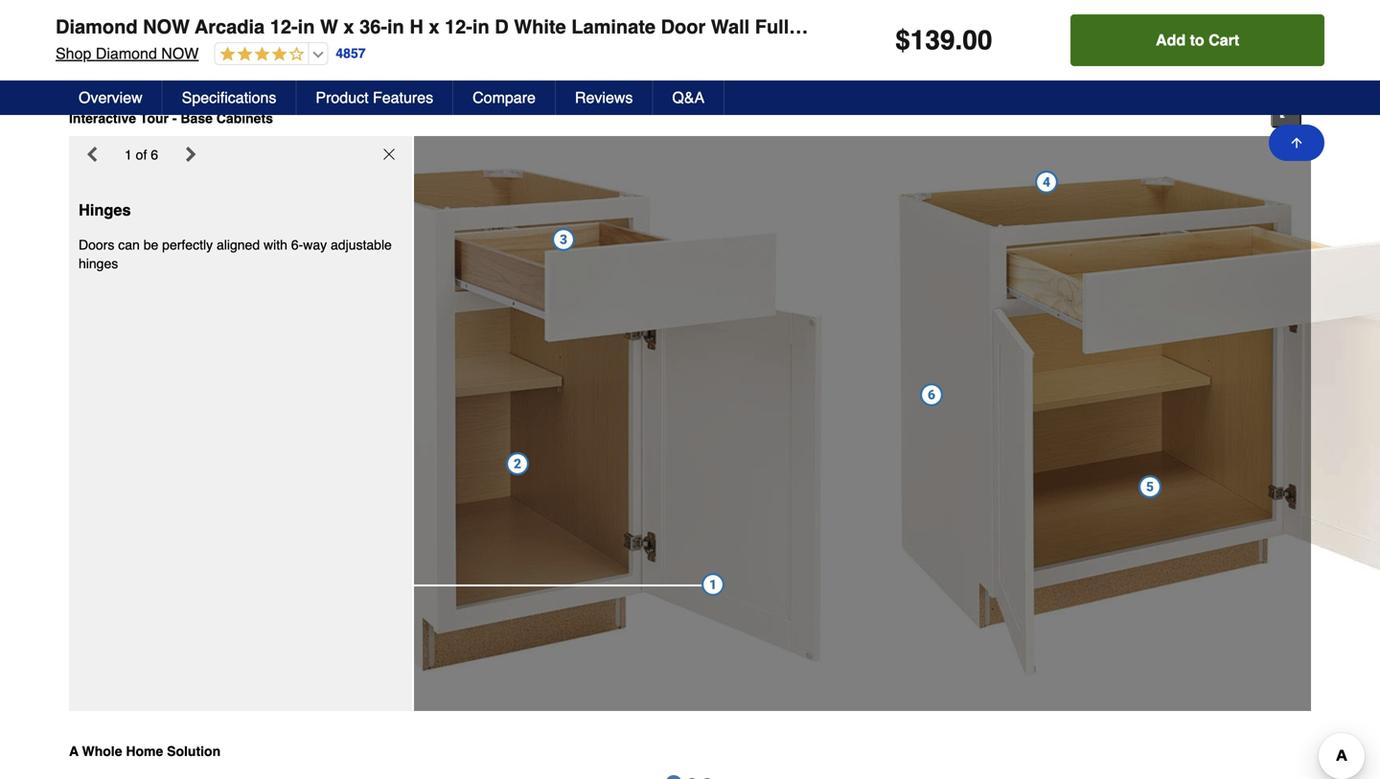 Task type: vqa. For each thing, say whether or not it's contained in the screenshot.
the Overview
yes



Task type: locate. For each thing, give the bounding box(es) containing it.
1 horizontal spatial in
[[387, 16, 404, 38]]

be
[[144, 237, 158, 253]]

in left w
[[298, 16, 315, 38]]

door left wall
[[661, 16, 706, 38]]

1 horizontal spatial door
[[1215, 16, 1260, 38]]

4857
[[336, 46, 366, 61]]

0 horizontal spatial x
[[344, 16, 354, 38]]

specifications button
[[163, 81, 297, 115]]

wall
[[711, 16, 750, 38]]

1 in from the left
[[298, 16, 315, 38]]

tour
[[140, 111, 169, 126]]

x
[[344, 16, 354, 38], [429, 16, 440, 38]]

36-
[[360, 16, 387, 38]]

diamond
[[56, 16, 138, 38], [96, 45, 157, 62]]

in left h
[[387, 16, 404, 38]]

door right the to
[[1215, 16, 1260, 38]]

1 of 6
[[125, 147, 158, 163]]

1 horizontal spatial x
[[429, 16, 440, 38]]

add to cart button
[[1071, 14, 1325, 66]]

diamond now arcadia 12-in w x 36-in h x 12-in d white laminate door wall fully assembled cabinet (recessed panel shaker door style)
[[56, 16, 1317, 38]]

4 stars image
[[215, 46, 304, 64]]

aligned
[[217, 237, 260, 253]]

compare button
[[454, 81, 556, 115]]

white
[[514, 16, 566, 38]]

2 12- from the left
[[445, 16, 473, 38]]

specifications
[[182, 89, 277, 106]]

door
[[661, 16, 706, 38], [1215, 16, 1260, 38]]

in left d
[[473, 16, 490, 38]]

home
[[126, 744, 163, 760]]

now
[[143, 16, 190, 38], [161, 45, 199, 62]]

arrow up image
[[1290, 135, 1305, 151]]

12- up 4 stars 'image'
[[270, 16, 298, 38]]

a
[[69, 744, 78, 760]]

fully
[[755, 16, 800, 38]]

$
[[896, 25, 911, 56]]

1 horizontal spatial 12-
[[445, 16, 473, 38]]

now down arcadia
[[161, 45, 199, 62]]

arcadia
[[195, 16, 265, 38]]

0 vertical spatial now
[[143, 16, 190, 38]]

12- right h
[[445, 16, 473, 38]]

doors can be perfectly aligned with 6-way adjustable hinges
[[79, 237, 392, 272]]

2 in from the left
[[387, 16, 404, 38]]

1 12- from the left
[[270, 16, 298, 38]]

cart
[[1209, 31, 1240, 49]]

0 horizontal spatial in
[[298, 16, 315, 38]]

style)
[[1265, 16, 1317, 38]]

x right w
[[344, 16, 354, 38]]

0 horizontal spatial 12-
[[270, 16, 298, 38]]

0 horizontal spatial door
[[661, 16, 706, 38]]

1 x from the left
[[344, 16, 354, 38]]

laminate
[[572, 16, 656, 38]]

now up shop diamond now
[[143, 16, 190, 38]]

w
[[320, 16, 338, 38]]

with
[[264, 237, 288, 253]]

overview
[[79, 89, 143, 106]]

diamond up "overview"
[[96, 45, 157, 62]]

compare
[[473, 89, 536, 106]]

1 vertical spatial now
[[161, 45, 199, 62]]

h
[[410, 16, 424, 38]]

in
[[298, 16, 315, 38], [387, 16, 404, 38], [473, 16, 490, 38]]

cabinets
[[216, 111, 273, 126]]

1
[[125, 147, 132, 163]]

adjustable
[[331, 237, 392, 253]]

2 horizontal spatial in
[[473, 16, 490, 38]]

way
[[303, 237, 327, 253]]

perfectly
[[162, 237, 213, 253]]

12-
[[270, 16, 298, 38], [445, 16, 473, 38]]

x right h
[[429, 16, 440, 38]]

139
[[911, 25, 955, 56]]

2 door from the left
[[1215, 16, 1260, 38]]

diamond up shop
[[56, 16, 138, 38]]



Task type: describe. For each thing, give the bounding box(es) containing it.
features
[[373, 89, 434, 106]]

cabinet
[[912, 16, 983, 38]]

a whole home solution
[[69, 744, 221, 760]]

add
[[1156, 31, 1186, 49]]

solution
[[167, 744, 221, 760]]

3 in from the left
[[473, 16, 490, 38]]

.
[[955, 25, 963, 56]]

can
[[118, 237, 140, 253]]

of
[[136, 147, 147, 163]]

-
[[172, 111, 177, 126]]

reviews
[[575, 89, 633, 106]]

00
[[963, 25, 993, 56]]

hinges
[[79, 201, 131, 220]]

base
[[181, 111, 213, 126]]

1 door from the left
[[661, 16, 706, 38]]

0 vertical spatial diamond
[[56, 16, 138, 38]]

interactive tour - base cabinets
[[69, 111, 273, 126]]

whole
[[82, 744, 122, 760]]

reviews button
[[556, 81, 653, 115]]

q&a button
[[653, 81, 725, 115]]

shaker
[[1146, 16, 1210, 38]]

q&a
[[673, 89, 705, 106]]

add to cart
[[1156, 31, 1240, 49]]

panel
[[1089, 16, 1140, 38]]

product features
[[316, 89, 434, 106]]

interactive
[[69, 111, 136, 126]]

overview button
[[59, 81, 163, 115]]

1 vertical spatial diamond
[[96, 45, 157, 62]]

doors
[[79, 237, 114, 253]]

to
[[1191, 31, 1205, 49]]

$ 139 . 00
[[896, 25, 993, 56]]

(recessed
[[988, 16, 1084, 38]]

hinges
[[79, 256, 118, 272]]

product features button
[[297, 81, 454, 115]]

6
[[151, 147, 158, 163]]

shop diamond now
[[56, 45, 199, 62]]

product
[[316, 89, 369, 106]]

2 x from the left
[[429, 16, 440, 38]]

assembled
[[805, 16, 907, 38]]

6-
[[291, 237, 303, 253]]

d
[[495, 16, 509, 38]]

shop
[[56, 45, 91, 62]]



